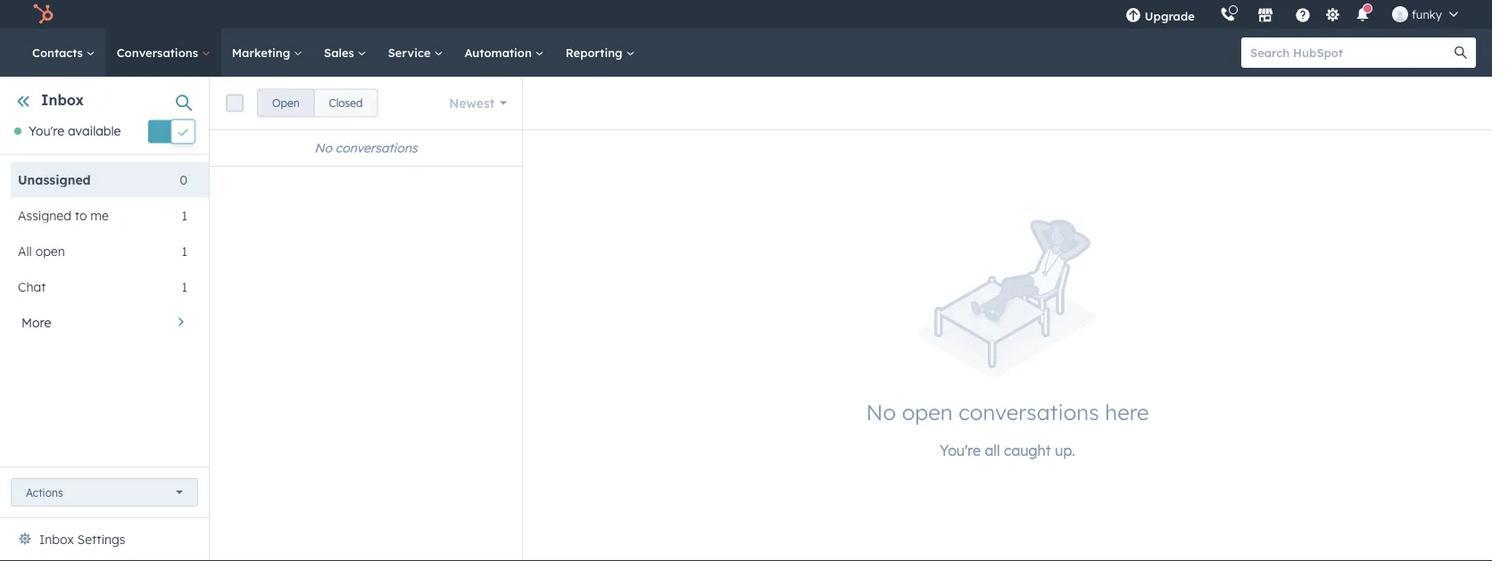Task type: describe. For each thing, give the bounding box(es) containing it.
up.
[[1055, 442, 1076, 460]]

sales
[[324, 45, 358, 60]]

search button
[[1446, 37, 1476, 68]]

Closed button
[[314, 89, 378, 117]]

all
[[985, 442, 1000, 460]]

0
[[180, 172, 187, 187]]

1 for to
[[182, 207, 187, 223]]

calling icon image
[[1220, 7, 1236, 23]]

no conversations
[[315, 140, 417, 156]]

Search HubSpot search field
[[1242, 37, 1460, 68]]

inbox for inbox
[[41, 91, 84, 109]]

search image
[[1455, 46, 1468, 59]]

marketing
[[232, 45, 294, 60]]

sales link
[[313, 29, 377, 77]]

help button
[[1288, 0, 1318, 29]]

upgrade
[[1145, 8, 1195, 23]]

0 vertical spatial conversations
[[336, 140, 417, 156]]

unassigned
[[18, 172, 91, 187]]

actions button
[[11, 478, 198, 507]]

1 vertical spatial conversations
[[959, 399, 1099, 426]]

service link
[[377, 29, 454, 77]]

menu containing funky
[[1113, 0, 1471, 29]]

contacts link
[[21, 29, 106, 77]]

chat
[[18, 279, 46, 294]]

no open conversations here
[[866, 399, 1149, 426]]

no for no open conversations here
[[866, 399, 896, 426]]

automation link
[[454, 29, 555, 77]]

to
[[75, 207, 87, 223]]

conversations
[[117, 45, 202, 60]]

settings
[[77, 532, 125, 548]]

marketing link
[[221, 29, 313, 77]]

funky town image
[[1392, 6, 1409, 22]]

all
[[18, 243, 32, 259]]

no open conversations here main content
[[210, 77, 1493, 561]]

3 1 from the top
[[182, 279, 187, 294]]

here
[[1105, 399, 1149, 426]]

all open
[[18, 243, 65, 259]]

service
[[388, 45, 434, 60]]

funky button
[[1382, 0, 1469, 29]]

marketplaces image
[[1258, 8, 1274, 24]]

group inside no open conversations here main content
[[257, 89, 378, 117]]

settings link
[[1322, 5, 1344, 24]]

you're available
[[29, 123, 121, 139]]

assigned to me
[[18, 207, 109, 223]]

funky
[[1412, 7, 1443, 21]]

reporting
[[566, 45, 626, 60]]



Task type: locate. For each thing, give the bounding box(es) containing it.
you're all caught up.
[[940, 442, 1076, 460]]

1 vertical spatial open
[[902, 399, 953, 426]]

1
[[182, 207, 187, 223], [182, 243, 187, 259], [182, 279, 187, 294]]

1 horizontal spatial open
[[902, 399, 953, 426]]

group containing open
[[257, 89, 378, 117]]

you're for you're all caught up.
[[940, 442, 981, 460]]

notifications button
[[1348, 0, 1378, 29]]

closed
[[329, 96, 363, 110]]

conversations down closed button
[[336, 140, 417, 156]]

you're available image
[[14, 128, 21, 135]]

no
[[315, 140, 332, 156], [866, 399, 896, 426]]

me
[[90, 207, 109, 223]]

assigned
[[18, 207, 71, 223]]

2 vertical spatial 1
[[182, 279, 187, 294]]

0 vertical spatial you're
[[29, 123, 64, 139]]

conversations
[[336, 140, 417, 156], [959, 399, 1099, 426]]

caught
[[1004, 442, 1051, 460]]

automation
[[465, 45, 535, 60]]

1 vertical spatial you're
[[940, 442, 981, 460]]

open
[[272, 96, 300, 110]]

actions
[[26, 486, 63, 499]]

0 horizontal spatial you're
[[29, 123, 64, 139]]

open right all
[[35, 243, 65, 259]]

1 vertical spatial inbox
[[39, 532, 74, 548]]

calling icon button
[[1213, 2, 1243, 26]]

0 vertical spatial open
[[35, 243, 65, 259]]

you're right you're available image
[[29, 123, 64, 139]]

hubspot link
[[21, 4, 67, 25]]

newest
[[449, 95, 495, 111]]

notifications image
[[1355, 8, 1371, 24]]

menu
[[1113, 0, 1471, 29]]

inbox
[[41, 91, 84, 109], [39, 532, 74, 548]]

inbox for inbox settings
[[39, 532, 74, 548]]

contacts
[[32, 45, 86, 60]]

0 horizontal spatial conversations
[[336, 140, 417, 156]]

Open button
[[257, 89, 315, 117]]

0 horizontal spatial open
[[35, 243, 65, 259]]

you're
[[29, 123, 64, 139], [940, 442, 981, 460]]

0 vertical spatial inbox
[[41, 91, 84, 109]]

inbox settings
[[39, 532, 125, 548]]

1 1 from the top
[[182, 207, 187, 223]]

you're left all
[[940, 442, 981, 460]]

1 horizontal spatial you're
[[940, 442, 981, 460]]

you're inside no open conversations here main content
[[940, 442, 981, 460]]

open for all
[[35, 243, 65, 259]]

open up you're all caught up.
[[902, 399, 953, 426]]

open
[[35, 243, 65, 259], [902, 399, 953, 426]]

2 1 from the top
[[182, 243, 187, 259]]

0 vertical spatial no
[[315, 140, 332, 156]]

upgrade image
[[1125, 8, 1142, 24]]

open for no
[[902, 399, 953, 426]]

inbox left settings on the left of the page
[[39, 532, 74, 548]]

1 horizontal spatial conversations
[[959, 399, 1099, 426]]

more
[[21, 315, 51, 330]]

hubspot image
[[32, 4, 54, 25]]

you're for you're available
[[29, 123, 64, 139]]

reporting link
[[555, 29, 646, 77]]

help image
[[1295, 8, 1311, 24]]

0 horizontal spatial no
[[315, 140, 332, 156]]

marketplaces button
[[1247, 0, 1284, 29]]

1 horizontal spatial no
[[866, 399, 896, 426]]

no for no conversations
[[315, 140, 332, 156]]

conversations up caught
[[959, 399, 1099, 426]]

inbox settings link
[[39, 529, 125, 551]]

1 vertical spatial no
[[866, 399, 896, 426]]

0 vertical spatial 1
[[182, 207, 187, 223]]

inbox up "you're available"
[[41, 91, 84, 109]]

conversations link
[[106, 29, 221, 77]]

group
[[257, 89, 378, 117]]

available
[[68, 123, 121, 139]]

open inside main content
[[902, 399, 953, 426]]

1 vertical spatial 1
[[182, 243, 187, 259]]

newest button
[[438, 85, 519, 121]]

settings image
[[1325, 8, 1341, 24]]

1 for open
[[182, 243, 187, 259]]



Task type: vqa. For each thing, say whether or not it's contained in the screenshot.
Newest popup button
yes



